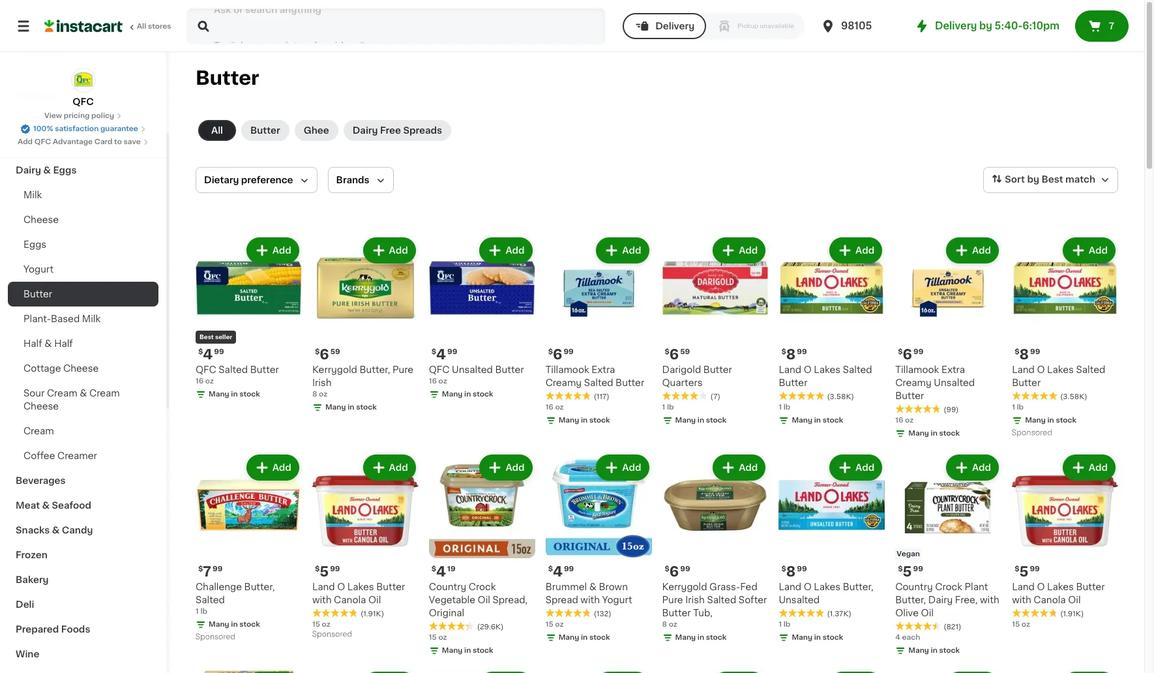 Task type: vqa. For each thing, say whether or not it's contained in the screenshot.
'Add' corresponding to Country Crock Vegetable Oil Spread, Original
yes



Task type: describe. For each thing, give the bounding box(es) containing it.
add button for kerrygold grass-fed pure irish salted softer butter tub,
[[714, 456, 765, 479]]

country for 5
[[896, 582, 933, 591]]

1 (1.91k) from the left
[[361, 610, 384, 618]]

view pricing policy link
[[44, 111, 122, 121]]

dairy & eggs link
[[8, 158, 158, 183]]

spreads
[[403, 126, 442, 135]]

cheese link
[[8, 207, 158, 232]]

2 half from the left
[[54, 339, 73, 348]]

view pricing policy
[[44, 112, 114, 119]]

ghee
[[304, 126, 329, 135]]

add button for country crock plant butter, dairy free, with olive oil
[[948, 456, 998, 479]]

add button inside product group
[[248, 456, 298, 479]]

add for qfc unsalted butter
[[506, 246, 525, 255]]

darigold butter quarters
[[662, 365, 732, 387]]

$ for add button corresponding to tillamook extra creamy unsalted butter
[[898, 348, 903, 355]]

(99)
[[944, 406, 959, 413]]

butter inside tillamook extra creamy salted butter
[[616, 378, 645, 387]]

wine
[[16, 650, 39, 659]]

add qfc advantage card to save
[[18, 138, 141, 145]]

creamy for unsalted
[[896, 378, 932, 387]]

all stores link
[[44, 8, 172, 44]]

lakes for add button related to land o lakes butter, unsalted
[[814, 582, 841, 591]]

1 horizontal spatial eggs
[[53, 166, 77, 175]]

tillamook for salted
[[546, 365, 589, 374]]

sour cream & cream cheese
[[23, 389, 120, 411]]

plant-based milk
[[23, 314, 101, 324]]

delivery button
[[623, 13, 707, 39]]

$ for land o lakes salted butter add button
[[782, 348, 786, 355]]

butter, inside the country crock plant butter, dairy free, with olive oil
[[896, 595, 926, 604]]

(117)
[[594, 393, 610, 400]]

add for tillamook extra creamy salted butter
[[622, 246, 641, 255]]

100%
[[33, 125, 53, 132]]

0 vertical spatial cheese
[[23, 215, 59, 224]]

challenge
[[196, 582, 242, 591]]

16 oz for tillamook extra creamy salted butter
[[546, 404, 564, 411]]

6:10pm
[[1023, 21, 1060, 31]]

vegetable
[[429, 595, 475, 604]]

thanksgiving link
[[8, 108, 158, 133]]

lb inside challenge butter, salted 1 lb
[[200, 608, 207, 615]]

vegan
[[897, 550, 920, 557]]

sort by
[[1005, 175, 1040, 184]]

4 for brummel & brown spread with yogurt
[[553, 565, 563, 578]]

snacks & candy
[[16, 526, 93, 535]]

stores
[[148, 23, 171, 30]]

crock for 5
[[935, 582, 963, 591]]

$ inside $ 7 99
[[198, 565, 203, 572]]

cream link
[[8, 419, 158, 444]]

sour cream & cream cheese link
[[8, 381, 158, 419]]

$ for qfc unsalted butter's add button
[[432, 348, 436, 355]]

16 oz for tillamook extra creamy unsalted butter
[[896, 417, 914, 424]]

kerrygold for pure
[[662, 582, 707, 591]]

tillamook extra creamy unsalted butter
[[896, 365, 975, 400]]

fed
[[740, 582, 758, 591]]

lb for add button related to land o lakes butter, unsalted
[[784, 621, 791, 628]]

add for brummel & brown spread with yogurt
[[622, 463, 641, 472]]

2 $ 5 99 from the left
[[898, 565, 923, 578]]

seafood
[[52, 501, 91, 510]]

country for 4
[[429, 582, 466, 591]]

6 for darigold butter quarters
[[670, 348, 679, 361]]

delivery by 5:40-6:10pm
[[935, 21, 1060, 31]]

dairy for dairy & eggs
[[16, 166, 41, 175]]

cottage
[[23, 364, 61, 373]]

add for qfc salted butter
[[272, 246, 291, 255]]

sort
[[1005, 175, 1025, 184]]

59 for kerrygold butter, pure irish
[[330, 348, 340, 355]]

5 for add button corresponding to country crock plant butter, dairy free, with olive oil
[[903, 565, 912, 578]]

wine link
[[8, 642, 158, 667]]

by for sort
[[1028, 175, 1040, 184]]

& for brummel
[[589, 582, 597, 591]]

half & half
[[23, 339, 73, 348]]

irish inside kerrygold grass-fed pure irish salted softer butter tub, 8 oz
[[686, 595, 705, 604]]

dairy inside the country crock plant butter, dairy free, with olive oil
[[929, 595, 953, 604]]

5 for add button related to land o lakes butter with canola oil
[[1020, 565, 1029, 578]]

milk inside 'link'
[[82, 314, 101, 324]]

1 half from the left
[[23, 339, 42, 348]]

3 $ 5 99 from the left
[[1015, 565, 1040, 578]]

delivery for delivery
[[656, 22, 695, 31]]

add button for land o lakes butter, unsalted
[[831, 456, 881, 479]]

(29.6k)
[[477, 623, 504, 631]]

pure inside kerrygold butter, pure irish 8 oz
[[393, 365, 414, 374]]

free
[[380, 126, 401, 135]]

view
[[44, 112, 62, 119]]

save
[[124, 138, 141, 145]]

1 vertical spatial eggs
[[23, 240, 46, 249]]

best match
[[1042, 175, 1096, 184]]

half & half link
[[8, 331, 158, 356]]

add inside product group
[[272, 463, 291, 472]]

add qfc advantage card to save link
[[18, 137, 149, 147]]

lakes for land o lakes salted butter add button
[[814, 365, 841, 374]]

(821)
[[944, 623, 962, 631]]

$ 6 59 for darigold butter quarters
[[665, 348, 690, 361]]

challenge butter, salted 1 lb
[[196, 582, 275, 615]]

all stores
[[137, 23, 171, 30]]

softer
[[739, 595, 767, 604]]

dairy free spreads
[[353, 126, 442, 135]]

$ for add button related to land o lakes butter with canola oil
[[1015, 565, 1020, 572]]

brummel
[[546, 582, 587, 591]]

& for half
[[45, 339, 52, 348]]

qfc link
[[71, 68, 96, 108]]

recipes link
[[8, 83, 158, 108]]

$ for add button related to land o lakes butter, unsalted
[[782, 565, 786, 572]]

country crock vegetable oil spread, original
[[429, 582, 528, 618]]

qfc logo image
[[71, 68, 96, 93]]

(1.37k)
[[827, 610, 852, 618]]

in inside product group
[[231, 621, 238, 628]]

add button for darigold butter quarters
[[714, 239, 765, 262]]

oz inside kerrygold grass-fed pure irish salted softer butter tub, 8 oz
[[669, 621, 678, 628]]

produce
[[16, 141, 55, 150]]

2 (3.58k) from the left
[[1061, 393, 1088, 400]]

dairy free spreads link
[[344, 120, 451, 141]]

cream down the cottage cheese
[[47, 389, 77, 398]]

0 horizontal spatial milk
[[23, 190, 42, 200]]

deli link
[[8, 592, 158, 617]]

meat
[[16, 501, 40, 510]]

free,
[[955, 595, 978, 604]]

2 horizontal spatial $ 4 99
[[548, 565, 574, 578]]

1 lb for add button related to land o lakes butter, unsalted
[[779, 621, 791, 628]]

salted inside the qfc salted butter 16 oz
[[219, 365, 248, 374]]

add for darigold butter quarters
[[739, 246, 758, 255]]

lists
[[37, 45, 59, 54]]

$ for add button corresponding to kerrygold butter, pure irish
[[315, 348, 320, 355]]

1 inside challenge butter, salted 1 lb
[[196, 608, 199, 615]]

dairy & eggs
[[16, 166, 77, 175]]

foods
[[61, 625, 90, 634]]

instacart logo image
[[44, 18, 123, 34]]

$ 6 59 for kerrygold butter, pure irish
[[315, 348, 340, 361]]

satisfaction
[[55, 125, 99, 132]]

salted inside challenge butter, salted 1 lb
[[196, 595, 225, 604]]

based
[[51, 314, 80, 324]]

$ for kerrygold grass-fed pure irish salted softer butter tub, add button
[[665, 565, 670, 572]]

$ 7 99
[[198, 565, 223, 578]]

cream up coffee
[[23, 427, 54, 436]]

yogurt link
[[8, 257, 158, 282]]

pricing
[[64, 112, 90, 119]]

$ for add button corresponding to tillamook extra creamy salted butter
[[548, 348, 553, 355]]

add for country crock vegetable oil spread, original
[[506, 463, 525, 472]]

creamy for salted
[[546, 378, 582, 387]]

19
[[447, 565, 456, 572]]

extra for unsalted
[[942, 365, 965, 374]]

butter inside 'tillamook extra creamy unsalted butter'
[[896, 391, 924, 400]]

guarantee
[[100, 125, 138, 132]]

$ 4 99 for unsalted
[[432, 348, 457, 361]]

with inside the country crock plant butter, dairy free, with olive oil
[[980, 595, 1000, 604]]

1 vertical spatial cheese
[[63, 364, 99, 373]]

brands button
[[328, 167, 394, 193]]

$ for country crock vegetable oil spread, original's add button
[[432, 565, 436, 572]]

quarters
[[662, 378, 703, 387]]

bakery
[[16, 575, 49, 584]]

add button for country crock vegetable oil spread, original
[[481, 456, 531, 479]]

4 for qfc salted butter
[[203, 348, 213, 361]]

unsalted inside qfc unsalted butter 16 oz
[[452, 365, 493, 374]]

spread
[[546, 595, 578, 604]]

1 5 from the left
[[320, 565, 329, 578]]

sponsored badge image for 7
[[196, 633, 235, 641]]

darigold
[[662, 365, 701, 374]]

ghee link
[[295, 120, 338, 141]]

$ for brummel & brown spread with yogurt add button
[[548, 565, 553, 572]]

oil inside the country crock plant butter, dairy free, with olive oil
[[921, 608, 934, 618]]

plant
[[965, 582, 988, 591]]

tillamook extra creamy salted butter
[[546, 365, 645, 387]]

59 for darigold butter quarters
[[680, 348, 690, 355]]

1 with from the left
[[312, 595, 332, 604]]

meat & seafood link
[[8, 493, 158, 518]]

o for add button related to land o lakes butter, unsalted
[[804, 582, 812, 591]]

produce link
[[8, 133, 158, 158]]

olive
[[896, 608, 919, 618]]

delivery by 5:40-6:10pm link
[[914, 18, 1060, 34]]

oz inside qfc unsalted butter 16 oz
[[439, 378, 447, 385]]

plant-
[[23, 314, 51, 324]]

add button for kerrygold butter, pure irish
[[364, 239, 415, 262]]

all for all
[[211, 126, 223, 135]]

add for land o lakes butter with canola oil
[[1089, 463, 1108, 472]]

dietary preference
[[204, 175, 293, 185]]

qfc salted butter 16 oz
[[196, 365, 279, 385]]

lb for land o lakes salted butter add button
[[784, 404, 791, 411]]

lists link
[[8, 37, 158, 63]]

16 inside qfc unsalted butter 16 oz
[[429, 378, 437, 385]]

all for all stores
[[137, 23, 146, 30]]

8 inside kerrygold butter, pure irish 8 oz
[[312, 391, 317, 398]]

7 inside product group
[[203, 565, 211, 578]]

6 for kerrygold butter, pure irish
[[320, 348, 329, 361]]



Task type: locate. For each thing, give the bounding box(es) containing it.
add for kerrygold grass-fed pure irish salted softer butter tub,
[[739, 463, 758, 472]]

1 horizontal spatial pure
[[662, 595, 683, 604]]

$ 6 99
[[548, 348, 574, 361], [898, 348, 924, 361], [665, 565, 690, 578]]

o for land o lakes salted butter add button
[[804, 365, 812, 374]]

& up "cottage" at the bottom of the page
[[45, 339, 52, 348]]

land inside land o lakes butter, unsalted
[[779, 582, 802, 591]]

1 land o lakes salted butter from the left
[[779, 365, 872, 387]]

★★★★★
[[546, 391, 591, 400], [546, 391, 591, 400], [662, 391, 708, 400], [662, 391, 708, 400], [779, 391, 825, 400], [779, 391, 825, 400], [1012, 391, 1058, 400], [1012, 391, 1058, 400], [896, 404, 941, 413], [896, 404, 941, 413], [312, 608, 358, 617], [312, 608, 358, 617], [546, 608, 591, 617], [546, 608, 591, 617], [779, 608, 825, 617], [779, 608, 825, 617], [1012, 608, 1058, 617], [1012, 608, 1058, 617], [429, 621, 475, 631], [429, 621, 475, 631], [896, 621, 941, 631], [896, 621, 941, 631]]

pure
[[393, 365, 414, 374], [662, 595, 683, 604]]

add button for brummel & brown spread with yogurt
[[598, 456, 648, 479]]

1 creamy from the left
[[546, 378, 582, 387]]

sponsored badge image
[[1012, 429, 1052, 437], [312, 631, 352, 638], [196, 633, 235, 641]]

extra for salted
[[592, 365, 615, 374]]

$ 6 59 up kerrygold butter, pure irish 8 oz
[[315, 348, 340, 361]]

crock up the free,
[[935, 582, 963, 591]]

0 horizontal spatial canola
[[334, 595, 366, 604]]

& inside "meat & seafood" link
[[42, 501, 50, 510]]

& for snacks
[[52, 526, 60, 535]]

cheese down the milk link at the left top of page
[[23, 215, 59, 224]]

2 vertical spatial unsalted
[[779, 595, 820, 604]]

4 with from the left
[[1012, 595, 1032, 604]]

None search field
[[187, 8, 606, 44]]

1 horizontal spatial butter link
[[241, 120, 289, 141]]

butter link right the all link
[[241, 120, 289, 141]]

98105 button
[[821, 8, 899, 44]]

Best match Sort by field
[[984, 167, 1119, 193]]

0 horizontal spatial land o lakes butter with canola oil
[[312, 582, 405, 604]]

oz inside the qfc salted butter 16 oz
[[205, 378, 214, 385]]

product group
[[196, 235, 302, 402], [312, 235, 419, 415], [429, 235, 535, 402], [546, 235, 652, 428], [662, 235, 769, 428], [779, 235, 885, 428], [896, 235, 1002, 441], [1012, 235, 1119, 440], [196, 452, 302, 644], [312, 452, 419, 642], [429, 452, 535, 659], [546, 452, 652, 646], [662, 452, 769, 646], [779, 452, 885, 646], [896, 452, 1002, 659], [1012, 452, 1119, 630], [196, 669, 302, 673], [312, 669, 419, 673], [429, 669, 535, 673], [546, 669, 652, 673], [662, 669, 769, 673], [779, 669, 885, 673], [896, 669, 1002, 673], [1012, 669, 1119, 673]]

1 horizontal spatial all
[[211, 126, 223, 135]]

kerrygold inside kerrygold butter, pure irish 8 oz
[[312, 365, 357, 374]]

add button for land o lakes butter with canola oil
[[1064, 456, 1115, 479]]

1 vertical spatial milk
[[82, 314, 101, 324]]

1 vertical spatial 7
[[203, 565, 211, 578]]

$ 6 99 up kerrygold grass-fed pure irish salted softer butter tub, 8 oz
[[665, 565, 690, 578]]

1 horizontal spatial delivery
[[935, 21, 977, 31]]

4 left each
[[896, 634, 901, 641]]

1 land o lakes butter with canola oil from the left
[[312, 582, 405, 604]]

8
[[786, 348, 796, 361], [1020, 348, 1029, 361], [312, 391, 317, 398], [786, 565, 796, 578], [662, 621, 667, 628]]

1 horizontal spatial by
[[1028, 175, 1040, 184]]

2 (1.91k) from the left
[[1061, 610, 1084, 618]]

2 creamy from the left
[[896, 378, 932, 387]]

product group containing 7
[[196, 452, 302, 644]]

2 horizontal spatial dairy
[[929, 595, 953, 604]]

1 horizontal spatial tillamook
[[896, 365, 939, 374]]

0 vertical spatial best
[[1042, 175, 1064, 184]]

cottage cheese link
[[8, 356, 158, 381]]

6 up kerrygold butter, pure irish 8 oz
[[320, 348, 329, 361]]

4 up qfc unsalted butter 16 oz
[[436, 348, 446, 361]]

& inside dairy & eggs link
[[43, 166, 51, 175]]

1 crock from the left
[[469, 582, 496, 591]]

extra inside tillamook extra creamy salted butter
[[592, 365, 615, 374]]

1 horizontal spatial extra
[[942, 365, 965, 374]]

0 horizontal spatial tillamook
[[546, 365, 589, 374]]

cheese down sour
[[23, 402, 59, 411]]

yogurt inside brummel & brown spread with yogurt
[[602, 595, 632, 604]]

land o lakes butter with canola oil
[[312, 582, 405, 604], [1012, 582, 1105, 604]]

best for best match
[[1042, 175, 1064, 184]]

country inside the country crock plant butter, dairy free, with olive oil
[[896, 582, 933, 591]]

7 button
[[1076, 10, 1129, 42]]

1 horizontal spatial (3.58k)
[[1061, 393, 1088, 400]]

country up 'vegetable'
[[429, 582, 466, 591]]

1 horizontal spatial (1.91k)
[[1061, 610, 1084, 618]]

add button
[[248, 239, 298, 262], [364, 239, 415, 262], [481, 239, 531, 262], [598, 239, 648, 262], [714, 239, 765, 262], [831, 239, 881, 262], [948, 239, 998, 262], [1064, 239, 1115, 262], [248, 456, 298, 479], [364, 456, 415, 479], [481, 456, 531, 479], [598, 456, 648, 479], [714, 456, 765, 479], [831, 456, 881, 479], [948, 456, 998, 479], [1064, 456, 1115, 479]]

sponsored badge image for 8
[[1012, 429, 1052, 437]]

bakery link
[[8, 567, 158, 592]]

1 horizontal spatial irish
[[686, 595, 705, 604]]

2 vertical spatial cheese
[[23, 402, 59, 411]]

100% satisfaction guarantee
[[33, 125, 138, 132]]

butter inside darigold butter quarters
[[704, 365, 732, 374]]

oil
[[368, 595, 381, 604], [478, 595, 490, 604], [1068, 595, 1081, 604], [921, 608, 934, 618]]

0 horizontal spatial half
[[23, 339, 42, 348]]

6 up kerrygold grass-fed pure irish salted softer butter tub, 8 oz
[[670, 565, 679, 578]]

1 59 from the left
[[330, 348, 340, 355]]

0 vertical spatial 16 oz
[[546, 404, 564, 411]]

policy
[[91, 112, 114, 119]]

unsalted
[[452, 365, 493, 374], [934, 378, 975, 387], [779, 595, 820, 604]]

& down produce
[[43, 166, 51, 175]]

half down plant-based milk
[[54, 339, 73, 348]]

salted inside kerrygold grass-fed pure irish salted softer butter tub, 8 oz
[[707, 595, 737, 604]]

cream down cottage cheese link in the bottom of the page
[[89, 389, 120, 398]]

2 59 from the left
[[680, 348, 690, 355]]

deli
[[16, 600, 34, 609]]

0 horizontal spatial 16 oz
[[546, 404, 564, 411]]

add button for tillamook extra creamy salted butter
[[598, 239, 648, 262]]

by inside field
[[1028, 175, 1040, 184]]

2 $ 6 59 from the left
[[665, 348, 690, 361]]

1 horizontal spatial half
[[54, 339, 73, 348]]

6 for kerrygold grass-fed pure irish salted softer butter tub,
[[670, 565, 679, 578]]

0 vertical spatial kerrygold
[[312, 365, 357, 374]]

dairy
[[353, 126, 378, 135], [16, 166, 41, 175], [929, 595, 953, 604]]

milk down "dairy & eggs"
[[23, 190, 42, 200]]

(132)
[[594, 610, 612, 618]]

0 horizontal spatial kerrygold
[[312, 365, 357, 374]]

beverages link
[[8, 468, 158, 493]]

2 horizontal spatial sponsored badge image
[[1012, 429, 1052, 437]]

3 5 from the left
[[1020, 565, 1029, 578]]

1 horizontal spatial land o lakes salted butter
[[1012, 365, 1106, 387]]

0 vertical spatial butter link
[[241, 120, 289, 141]]

butter inside the qfc salted butter 16 oz
[[250, 365, 279, 374]]

sour
[[23, 389, 45, 398]]

crock
[[469, 582, 496, 591], [935, 582, 963, 591]]

1 horizontal spatial 5
[[903, 565, 912, 578]]

2 with from the left
[[581, 595, 600, 604]]

1 horizontal spatial yogurt
[[602, 595, 632, 604]]

1 canola from the left
[[334, 595, 366, 604]]

1 $ 6 59 from the left
[[315, 348, 340, 361]]

59 up kerrygold butter, pure irish 8 oz
[[330, 348, 340, 355]]

by for delivery
[[980, 21, 993, 31]]

0 horizontal spatial by
[[980, 21, 993, 31]]

dairy left free at the left top of the page
[[353, 126, 378, 135]]

salted inside tillamook extra creamy salted butter
[[584, 378, 613, 387]]

1 vertical spatial 16 oz
[[896, 417, 914, 424]]

lakes inside land o lakes butter, unsalted
[[814, 582, 841, 591]]

$ 6 99 up 'tillamook extra creamy unsalted butter'
[[898, 348, 924, 361]]

$ 4 99 for salted
[[198, 348, 224, 361]]

extra up (99)
[[942, 365, 965, 374]]

card
[[94, 138, 112, 145]]

1 horizontal spatial dairy
[[353, 126, 378, 135]]

1 vertical spatial unsalted
[[934, 378, 975, 387]]

4 up brummel
[[553, 565, 563, 578]]

tillamook
[[546, 365, 589, 374], [896, 365, 939, 374]]

0 horizontal spatial 59
[[330, 348, 340, 355]]

by right the sort
[[1028, 175, 1040, 184]]

1 extra from the left
[[592, 365, 615, 374]]

frozen
[[16, 550, 47, 560]]

& left brown
[[589, 582, 597, 591]]

unsalted inside land o lakes butter, unsalted
[[779, 595, 820, 604]]

2 extra from the left
[[942, 365, 965, 374]]

o
[[804, 365, 812, 374], [1037, 365, 1045, 374], [337, 582, 345, 591], [804, 582, 812, 591], [1037, 582, 1045, 591]]

& left "candy"
[[52, 526, 60, 535]]

country crock plant butter, dairy free, with olive oil
[[896, 582, 1000, 618]]

0 horizontal spatial eggs
[[23, 240, 46, 249]]

6
[[320, 348, 329, 361], [553, 348, 562, 361], [670, 348, 679, 361], [903, 348, 912, 361], [670, 565, 679, 578]]

eggs link
[[8, 232, 158, 257]]

1 vertical spatial irish
[[686, 595, 705, 604]]

1 horizontal spatial canola
[[1034, 595, 1066, 604]]

15
[[312, 621, 320, 628], [546, 621, 554, 628], [1012, 621, 1020, 628], [429, 634, 437, 641]]

yogurt up plant- on the left
[[23, 265, 54, 274]]

$ 6 99 for tillamook extra creamy salted butter
[[548, 348, 574, 361]]

& for meat
[[42, 501, 50, 510]]

add for land o lakes salted butter
[[856, 246, 875, 255]]

$ 6 99 up tillamook extra creamy salted butter
[[548, 348, 574, 361]]

qfc for qfc unsalted butter 16 oz
[[429, 365, 450, 374]]

5
[[320, 565, 329, 578], [903, 565, 912, 578], [1020, 565, 1029, 578]]

all up dietary
[[211, 126, 223, 135]]

0 horizontal spatial crock
[[469, 582, 496, 591]]

crock for 4
[[469, 582, 496, 591]]

5:40-
[[995, 21, 1023, 31]]

stock inside product group
[[240, 621, 260, 628]]

add for land o lakes butter, unsalted
[[856, 463, 875, 472]]

1 horizontal spatial 7
[[1109, 22, 1115, 31]]

tillamook for unsalted
[[896, 365, 939, 374]]

1 vertical spatial pure
[[662, 595, 683, 604]]

qfc for qfc salted butter 16 oz
[[196, 365, 216, 374]]

sponsored badge image for 5
[[312, 631, 352, 638]]

1 country from the left
[[429, 582, 466, 591]]

(1.91k)
[[361, 610, 384, 618], [1061, 610, 1084, 618]]

1 vertical spatial dairy
[[16, 166, 41, 175]]

lakes for add button related to land o lakes butter with canola oil
[[1048, 582, 1074, 591]]

1 $ 5 99 from the left
[[315, 565, 340, 578]]

1 lb for darigold butter quarters's add button
[[662, 404, 674, 411]]

0 vertical spatial yogurt
[[23, 265, 54, 274]]

(7)
[[711, 393, 721, 400]]

$ inside $ 4 19
[[432, 565, 436, 572]]

1 horizontal spatial milk
[[82, 314, 101, 324]]

butter, inside challenge butter, salted 1 lb
[[244, 582, 275, 591]]

by
[[980, 21, 993, 31], [1028, 175, 1040, 184]]

2 vertical spatial dairy
[[929, 595, 953, 604]]

with inside brummel & brown spread with yogurt
[[581, 595, 600, 604]]

6 up darigold
[[670, 348, 679, 361]]

original
[[429, 608, 465, 618]]

unsalted inside 'tillamook extra creamy unsalted butter'
[[934, 378, 975, 387]]

0 horizontal spatial butter link
[[8, 282, 158, 307]]

0 vertical spatial eggs
[[53, 166, 77, 175]]

tub,
[[693, 608, 713, 618]]

$ for add button corresponding to country crock plant butter, dairy free, with olive oil
[[898, 565, 903, 572]]

crock inside country crock vegetable oil spread, original
[[469, 582, 496, 591]]

0 horizontal spatial (3.58k)
[[827, 393, 854, 400]]

all left stores
[[137, 23, 146, 30]]

country up the "olive"
[[896, 582, 933, 591]]

add button for qfc unsalted butter
[[481, 239, 531, 262]]

oil inside country crock vegetable oil spread, original
[[478, 595, 490, 604]]

6 up 'tillamook extra creamy unsalted butter'
[[903, 348, 912, 361]]

kerrygold
[[312, 365, 357, 374], [662, 582, 707, 591]]

butter inside qfc unsalted butter 16 oz
[[495, 365, 524, 374]]

brummel & brown spread with yogurt
[[546, 582, 632, 604]]

candy
[[62, 526, 93, 535]]

add button for qfc salted butter
[[248, 239, 298, 262]]

& inside snacks & candy link
[[52, 526, 60, 535]]

butter link
[[241, 120, 289, 141], [8, 282, 158, 307]]

0 horizontal spatial $ 4 99
[[198, 348, 224, 361]]

land
[[779, 365, 802, 374], [1012, 365, 1035, 374], [312, 582, 335, 591], [779, 582, 802, 591], [1012, 582, 1035, 591]]

milk right based in the left top of the page
[[82, 314, 101, 324]]

coffee creamer link
[[8, 444, 158, 468]]

0 horizontal spatial yogurt
[[23, 265, 54, 274]]

crock up spread,
[[469, 582, 496, 591]]

0 horizontal spatial all
[[137, 23, 146, 30]]

all
[[137, 23, 146, 30], [211, 126, 223, 135]]

match
[[1066, 175, 1096, 184]]

& for dairy
[[43, 166, 51, 175]]

tillamook inside 'tillamook extra creamy unsalted butter'
[[896, 365, 939, 374]]

kerrygold butter, pure irish 8 oz
[[312, 365, 414, 398]]

1 horizontal spatial kerrygold
[[662, 582, 707, 591]]

best inside field
[[1042, 175, 1064, 184]]

0 horizontal spatial extra
[[592, 365, 615, 374]]

tillamook inside tillamook extra creamy salted butter
[[546, 365, 589, 374]]

2 land o lakes butter with canola oil from the left
[[1012, 582, 1105, 604]]

0 horizontal spatial best
[[200, 334, 214, 340]]

add button for land o lakes salted butter
[[831, 239, 881, 262]]

dairy left the free,
[[929, 595, 953, 604]]

$ 6 59
[[315, 348, 340, 361], [665, 348, 690, 361]]

creamer
[[57, 451, 97, 460]]

0 horizontal spatial creamy
[[546, 378, 582, 387]]

Search field
[[188, 9, 605, 43]]

4 down best seller
[[203, 348, 213, 361]]

0 horizontal spatial 5
[[320, 565, 329, 578]]

add for kerrygold butter, pure irish
[[389, 246, 408, 255]]

0 horizontal spatial land o lakes salted butter
[[779, 365, 872, 387]]

0 horizontal spatial pure
[[393, 365, 414, 374]]

2 horizontal spatial $ 5 99
[[1015, 565, 1040, 578]]

qfc unsalted butter 16 oz
[[429, 365, 524, 385]]

half down plant- on the left
[[23, 339, 42, 348]]

15 oz
[[312, 621, 331, 628], [546, 621, 564, 628], [1012, 621, 1031, 628], [429, 634, 447, 641]]

0 vertical spatial 7
[[1109, 22, 1115, 31]]

eggs down cheese link
[[23, 240, 46, 249]]

1 tillamook from the left
[[546, 365, 589, 374]]

sponsored badge image inside product group
[[196, 633, 235, 641]]

8 inside kerrygold grass-fed pure irish salted softer butter tub, 8 oz
[[662, 621, 667, 628]]

1 horizontal spatial $ 6 99
[[665, 565, 690, 578]]

dairy down produce
[[16, 166, 41, 175]]

&
[[43, 166, 51, 175], [45, 339, 52, 348], [80, 389, 87, 398], [42, 501, 50, 510], [52, 526, 60, 535], [589, 582, 597, 591]]

kerrygold for irish
[[312, 365, 357, 374]]

0 horizontal spatial $ 5 99
[[315, 565, 340, 578]]

cream
[[47, 389, 77, 398], [89, 389, 120, 398], [23, 427, 54, 436]]

qfc for qfc
[[73, 97, 94, 106]]

2 horizontal spatial $ 6 99
[[898, 348, 924, 361]]

0 horizontal spatial country
[[429, 582, 466, 591]]

1 vertical spatial by
[[1028, 175, 1040, 184]]

1 horizontal spatial 59
[[680, 348, 690, 355]]

frozen link
[[8, 543, 158, 567]]

milk link
[[8, 183, 158, 207]]

1 horizontal spatial creamy
[[896, 378, 932, 387]]

add for country crock plant butter, dairy free, with olive oil
[[972, 463, 991, 472]]

cheese down the half & half link
[[63, 364, 99, 373]]

0 horizontal spatial unsalted
[[452, 365, 493, 374]]

& inside the half & half link
[[45, 339, 52, 348]]

1 (3.58k) from the left
[[827, 393, 854, 400]]

best seller
[[200, 334, 232, 340]]

creamy inside 'tillamook extra creamy unsalted butter'
[[896, 378, 932, 387]]

4 left 19
[[436, 565, 446, 578]]

add for tillamook extra creamy unsalted butter
[[972, 246, 991, 255]]

brands
[[336, 175, 370, 185]]

best left seller
[[200, 334, 214, 340]]

1 vertical spatial all
[[211, 126, 223, 135]]

pure inside kerrygold grass-fed pure irish salted softer butter tub, 8 oz
[[662, 595, 683, 604]]

extra inside 'tillamook extra creamy unsalted butter'
[[942, 365, 965, 374]]

1 vertical spatial butter link
[[8, 282, 158, 307]]

extra up (117) on the bottom right of page
[[592, 365, 615, 374]]

6 up tillamook extra creamy salted butter
[[553, 348, 562, 361]]

butter,
[[360, 365, 390, 374], [244, 582, 275, 591], [843, 582, 874, 591], [896, 595, 926, 604]]

7 inside button
[[1109, 22, 1115, 31]]

1 horizontal spatial sponsored badge image
[[312, 631, 352, 638]]

1 horizontal spatial best
[[1042, 175, 1064, 184]]

6 for tillamook extra creamy unsalted butter
[[903, 348, 912, 361]]

2 canola from the left
[[1034, 595, 1066, 604]]

butter, inside kerrygold butter, pure irish 8 oz
[[360, 365, 390, 374]]

2 land o lakes salted butter from the left
[[1012, 365, 1106, 387]]

0 horizontal spatial irish
[[312, 378, 332, 387]]

2 horizontal spatial 5
[[1020, 565, 1029, 578]]

1 horizontal spatial country
[[896, 582, 933, 591]]

butter link up based in the left top of the page
[[8, 282, 158, 307]]

$ for add button corresponding to qfc salted butter
[[198, 348, 203, 355]]

cheese inside sour cream & cream cheese
[[23, 402, 59, 411]]

o for add button related to land o lakes butter with canola oil
[[1037, 582, 1045, 591]]

16 oz down 'tillamook extra creamy unsalted butter'
[[896, 417, 914, 424]]

lakes
[[814, 365, 841, 374], [1048, 365, 1074, 374], [348, 582, 374, 591], [814, 582, 841, 591], [1048, 582, 1074, 591]]

grass-
[[710, 582, 740, 591]]

& inside sour cream & cream cheese
[[80, 389, 87, 398]]

1 horizontal spatial $ 4 99
[[432, 348, 457, 361]]

1 vertical spatial yogurt
[[602, 595, 632, 604]]

2 crock from the left
[[935, 582, 963, 591]]

brown
[[599, 582, 628, 591]]

prepared
[[16, 625, 59, 634]]

delivery for delivery by 5:40-6:10pm
[[935, 21, 977, 31]]

country inside country crock vegetable oil spread, original
[[429, 582, 466, 591]]

$ for darigold butter quarters's add button
[[665, 348, 670, 355]]

add button for tillamook extra creamy unsalted butter
[[948, 239, 998, 262]]

1 lb for land o lakes salted butter add button
[[779, 404, 791, 411]]

service type group
[[623, 13, 805, 39]]

by left the "5:40-"
[[980, 21, 993, 31]]

6 for tillamook extra creamy salted butter
[[553, 348, 562, 361]]

snacks & candy link
[[8, 518, 158, 543]]

recipes
[[16, 91, 54, 100]]

4 for country crock vegetable oil spread, original
[[436, 565, 446, 578]]

0 horizontal spatial $ 6 59
[[315, 348, 340, 361]]

1 vertical spatial best
[[200, 334, 214, 340]]

delivery inside button
[[656, 22, 695, 31]]

4 each
[[896, 634, 921, 641]]

0 horizontal spatial 7
[[203, 565, 211, 578]]

$
[[198, 348, 203, 355], [315, 348, 320, 355], [432, 348, 436, 355], [548, 348, 553, 355], [665, 348, 670, 355], [782, 348, 786, 355], [898, 348, 903, 355], [1015, 348, 1020, 355], [198, 565, 203, 572], [315, 565, 320, 572], [432, 565, 436, 572], [548, 565, 553, 572], [665, 565, 670, 572], [782, 565, 786, 572], [898, 565, 903, 572], [1015, 565, 1020, 572]]

qfc inside qfc unsalted butter 16 oz
[[429, 365, 450, 374]]

$ 6 99 for tillamook extra creamy unsalted butter
[[898, 348, 924, 361]]

16 oz down tillamook extra creamy salted butter
[[546, 404, 564, 411]]

$ 6 59 up darigold
[[665, 348, 690, 361]]

butter inside kerrygold grass-fed pure irish salted softer butter tub, 8 oz
[[662, 608, 691, 618]]

meat & seafood
[[16, 501, 91, 510]]

0 vertical spatial milk
[[23, 190, 42, 200]]

lb for darigold butter quarters's add button
[[667, 404, 674, 411]]

eggs down the advantage
[[53, 166, 77, 175]]

oz inside kerrygold butter, pure irish 8 oz
[[319, 391, 328, 398]]

1 horizontal spatial $ 5 99
[[898, 565, 923, 578]]

$ 4 99 down best seller
[[198, 348, 224, 361]]

0 horizontal spatial $ 6 99
[[548, 348, 574, 361]]

qfc inside the qfc salted butter 16 oz
[[196, 365, 216, 374]]

many in stock inside product group
[[209, 621, 260, 628]]

1 horizontal spatial crock
[[935, 582, 963, 591]]

2 horizontal spatial unsalted
[[934, 378, 975, 387]]

kerrygold inside kerrygold grass-fed pure irish salted softer butter tub, 8 oz
[[662, 582, 707, 591]]

irish inside kerrygold butter, pure irish 8 oz
[[312, 378, 332, 387]]

butter, inside land o lakes butter, unsalted
[[843, 582, 874, 591]]

0 vertical spatial irish
[[312, 378, 332, 387]]

& right meat
[[42, 501, 50, 510]]

$ 4 99 up qfc unsalted butter 16 oz
[[432, 348, 457, 361]]

spread,
[[493, 595, 528, 604]]

99 inside $ 7 99
[[213, 565, 223, 572]]

best for best seller
[[200, 334, 214, 340]]

2 country from the left
[[896, 582, 933, 591]]

16
[[196, 378, 204, 385], [429, 378, 437, 385], [546, 404, 554, 411], [896, 417, 904, 424]]

7
[[1109, 22, 1115, 31], [203, 565, 211, 578]]

dairy for dairy free spreads
[[353, 126, 378, 135]]

59 up darigold
[[680, 348, 690, 355]]

1 horizontal spatial $ 6 59
[[665, 348, 690, 361]]

0 horizontal spatial (1.91k)
[[361, 610, 384, 618]]

$ 4 99
[[198, 348, 224, 361], [432, 348, 457, 361], [548, 565, 574, 578]]

2 tillamook from the left
[[896, 365, 939, 374]]

o inside land o lakes butter, unsalted
[[804, 582, 812, 591]]

0 vertical spatial all
[[137, 23, 146, 30]]

16 inside the qfc salted butter 16 oz
[[196, 378, 204, 385]]

0 horizontal spatial dairy
[[16, 166, 41, 175]]

3 with from the left
[[980, 595, 1000, 604]]

best
[[1042, 175, 1064, 184], [200, 334, 214, 340]]

1 horizontal spatial 16 oz
[[896, 417, 914, 424]]

yogurt down brown
[[602, 595, 632, 604]]

crock inside the country crock plant butter, dairy free, with olive oil
[[935, 582, 963, 591]]

best left "match"
[[1042, 175, 1064, 184]]

2 5 from the left
[[903, 565, 912, 578]]

0 vertical spatial dairy
[[353, 126, 378, 135]]

creamy inside tillamook extra creamy salted butter
[[546, 378, 582, 387]]

& down cottage cheese link in the bottom of the page
[[80, 389, 87, 398]]

0 horizontal spatial delivery
[[656, 22, 695, 31]]

coffee creamer
[[23, 451, 97, 460]]

0 horizontal spatial sponsored badge image
[[196, 633, 235, 641]]

& inside brummel & brown spread with yogurt
[[589, 582, 597, 591]]

$ 4 99 up brummel
[[548, 565, 574, 578]]



